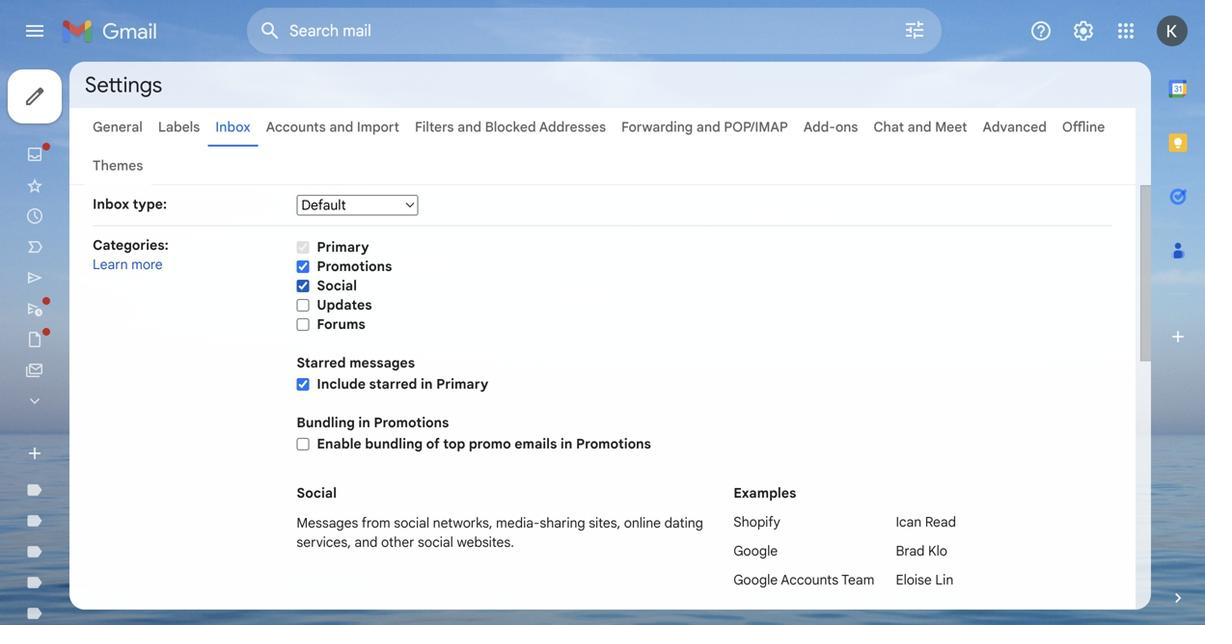 Task type: describe. For each thing, give the bounding box(es) containing it.
general
[[93, 119, 143, 136]]

advanced search options image
[[895, 11, 934, 49]]

type:
[[133, 196, 167, 213]]

Include starred in Primary checkbox
[[297, 377, 309, 392]]

messages
[[297, 515, 358, 532]]

enable bundling of top promo emails in promotions
[[317, 436, 651, 453]]

networks,
[[433, 515, 493, 532]]

pop/imap
[[724, 119, 788, 136]]

updates
[[317, 297, 372, 314]]

0 horizontal spatial in
[[358, 414, 370, 431]]

addresses
[[539, 119, 606, 136]]

filters and blocked addresses link
[[415, 119, 606, 136]]

labels link
[[158, 119, 200, 136]]

inbox link
[[215, 119, 251, 136]]

chat and meet
[[874, 119, 967, 136]]

shopify
[[734, 514, 780, 531]]

include
[[317, 376, 366, 393]]

starred messages
[[297, 355, 415, 371]]

dating
[[664, 515, 703, 532]]

accounts and import link
[[266, 119, 399, 136]]

forwarding and pop/imap
[[621, 119, 788, 136]]

eloise lin
[[896, 572, 954, 589]]

promo
[[469, 436, 511, 453]]

0 vertical spatial social
[[394, 515, 429, 532]]

offline
[[1062, 119, 1105, 136]]

bundling
[[297, 414, 355, 431]]

examples
[[734, 485, 796, 502]]

team
[[841, 572, 875, 589]]

settings image
[[1072, 19, 1095, 42]]

inbox for inbox link
[[215, 119, 251, 136]]

categories: learn more
[[93, 237, 169, 273]]

0 vertical spatial accounts
[[266, 119, 326, 136]]

and inside messages from social networks, media-sharing sites, online dating services, and other social websites.
[[354, 534, 378, 551]]

categories:
[[93, 237, 169, 254]]

include starred in primary
[[317, 376, 488, 393]]

add-ons
[[803, 119, 858, 136]]

services,
[[297, 534, 351, 551]]

Updates checkbox
[[297, 298, 309, 312]]

starred
[[297, 355, 346, 371]]

google for google accounts team
[[734, 572, 778, 589]]

0 vertical spatial promotions
[[317, 258, 392, 275]]

0 vertical spatial primary
[[317, 239, 369, 256]]

Primary checkbox
[[297, 240, 309, 255]]

blocked
[[485, 119, 536, 136]]

gmail image
[[62, 12, 167, 50]]

google for google
[[734, 543, 778, 560]]

more
[[131, 256, 163, 273]]

and for chat
[[908, 119, 932, 136]]

sites,
[[589, 515, 621, 532]]

import
[[357, 119, 399, 136]]

top
[[443, 436, 465, 453]]

messages from social networks, media-sharing sites, online dating services, and other social websites.
[[297, 515, 703, 551]]

meet
[[935, 119, 967, 136]]

1 horizontal spatial in
[[421, 376, 433, 393]]

Enable bundling of top promo emails in Promotions checkbox
[[297, 437, 309, 451]]

and for filters
[[457, 119, 481, 136]]

brad klo
[[896, 543, 947, 560]]

search mail image
[[253, 14, 288, 48]]

bundling in promotions
[[297, 414, 449, 431]]

ican
[[896, 514, 922, 531]]

ons
[[835, 119, 858, 136]]

Search mail text field
[[289, 21, 849, 41]]



Task type: locate. For each thing, give the bounding box(es) containing it.
filters and blocked addresses
[[415, 119, 606, 136]]

advanced link
[[983, 119, 1047, 136]]

social up updates at the left of page
[[317, 277, 357, 294]]

in right emails
[[561, 436, 573, 453]]

social up other
[[394, 515, 429, 532]]

2 vertical spatial promotions
[[576, 436, 651, 453]]

Promotions checkbox
[[297, 259, 309, 274]]

inbox left type: on the left of page
[[93, 196, 129, 213]]

brad
[[896, 543, 925, 560]]

social
[[394, 515, 429, 532], [418, 534, 453, 551]]

1 horizontal spatial inbox
[[215, 119, 251, 136]]

and left pop/imap
[[696, 119, 720, 136]]

learn more link
[[93, 256, 163, 273]]

advanced
[[983, 119, 1047, 136]]

chat
[[874, 119, 904, 136]]

and for forwarding
[[696, 119, 720, 136]]

and
[[329, 119, 353, 136], [457, 119, 481, 136], [696, 119, 720, 136], [908, 119, 932, 136], [354, 534, 378, 551]]

promotions right emails
[[576, 436, 651, 453]]

inbox type:
[[93, 196, 167, 213]]

1 vertical spatial google
[[734, 572, 778, 589]]

in right starred
[[421, 376, 433, 393]]

0 horizontal spatial accounts
[[266, 119, 326, 136]]

learn
[[93, 256, 128, 273]]

enable
[[317, 436, 362, 453]]

tab list
[[1151, 62, 1205, 556]]

primary
[[317, 239, 369, 256], [436, 376, 488, 393]]

and down 'from'
[[354, 534, 378, 551]]

in
[[421, 376, 433, 393], [358, 414, 370, 431], [561, 436, 573, 453]]

None search field
[[247, 8, 942, 54]]

Social checkbox
[[297, 279, 309, 293]]

2 google from the top
[[734, 572, 778, 589]]

emails
[[515, 436, 557, 453]]

inbox
[[215, 119, 251, 136], [93, 196, 129, 213]]

settings
[[85, 71, 162, 98]]

and left "import"
[[329, 119, 353, 136]]

main menu image
[[23, 19, 46, 42]]

lin
[[935, 572, 954, 589]]

1 vertical spatial social
[[297, 485, 337, 502]]

inbox for inbox type:
[[93, 196, 129, 213]]

of
[[426, 436, 440, 453]]

navigation
[[0, 62, 232, 625]]

read
[[925, 514, 956, 531]]

0 vertical spatial in
[[421, 376, 433, 393]]

accounts
[[266, 119, 326, 136], [781, 572, 839, 589]]

sharing
[[540, 515, 585, 532]]

2 vertical spatial in
[[561, 436, 573, 453]]

forwarding
[[621, 119, 693, 136]]

and for accounts
[[329, 119, 353, 136]]

starred
[[369, 376, 417, 393]]

add-ons link
[[803, 119, 858, 136]]

chat and meet link
[[874, 119, 967, 136]]

1 vertical spatial accounts
[[781, 572, 839, 589]]

bundling
[[365, 436, 423, 453]]

promotions up bundling
[[374, 414, 449, 431]]

1 vertical spatial social
[[418, 534, 453, 551]]

0 horizontal spatial inbox
[[93, 196, 129, 213]]

in up enable
[[358, 414, 370, 431]]

forwarding and pop/imap link
[[621, 119, 788, 136]]

google accounts team
[[734, 572, 875, 589]]

social down networks,
[[418, 534, 453, 551]]

themes link
[[93, 157, 143, 174]]

accounts right inbox link
[[266, 119, 326, 136]]

1 vertical spatial promotions
[[374, 414, 449, 431]]

0 vertical spatial social
[[317, 277, 357, 294]]

0 horizontal spatial primary
[[317, 239, 369, 256]]

0 vertical spatial inbox
[[215, 119, 251, 136]]

1 horizontal spatial primary
[[436, 376, 488, 393]]

eloise
[[896, 572, 932, 589]]

add-
[[803, 119, 835, 136]]

promotions up updates at the left of page
[[317, 258, 392, 275]]

Forums checkbox
[[297, 317, 309, 332]]

media-
[[496, 515, 540, 532]]

1 horizontal spatial accounts
[[781, 572, 839, 589]]

and right chat
[[908, 119, 932, 136]]

labels
[[158, 119, 200, 136]]

messages
[[349, 355, 415, 371]]

from
[[362, 515, 390, 532]]

1 vertical spatial inbox
[[93, 196, 129, 213]]

1 vertical spatial in
[[358, 414, 370, 431]]

filters
[[415, 119, 454, 136]]

accounts and import
[[266, 119, 399, 136]]

and right the filters
[[457, 119, 481, 136]]

websites.
[[457, 534, 514, 551]]

1 vertical spatial primary
[[436, 376, 488, 393]]

social
[[317, 277, 357, 294], [297, 485, 337, 502]]

1 google from the top
[[734, 543, 778, 560]]

klo
[[928, 543, 947, 560]]

other
[[381, 534, 414, 551]]

accounts left team
[[781, 572, 839, 589]]

themes
[[93, 157, 143, 174]]

social up messages
[[297, 485, 337, 502]]

inbox right "labels" link
[[215, 119, 251, 136]]

primary up top
[[436, 376, 488, 393]]

0 vertical spatial google
[[734, 543, 778, 560]]

google
[[734, 543, 778, 560], [734, 572, 778, 589]]

forums
[[317, 316, 365, 333]]

online
[[624, 515, 661, 532]]

primary right the primary option
[[317, 239, 369, 256]]

ican read
[[896, 514, 956, 531]]

2 horizontal spatial in
[[561, 436, 573, 453]]

promotions
[[317, 258, 392, 275], [374, 414, 449, 431], [576, 436, 651, 453]]

offline link
[[1062, 119, 1105, 136]]

general link
[[93, 119, 143, 136]]



Task type: vqa. For each thing, say whether or not it's contained in the screenshot.
THE FORWARDING AND POP/IMAP 'link'
yes



